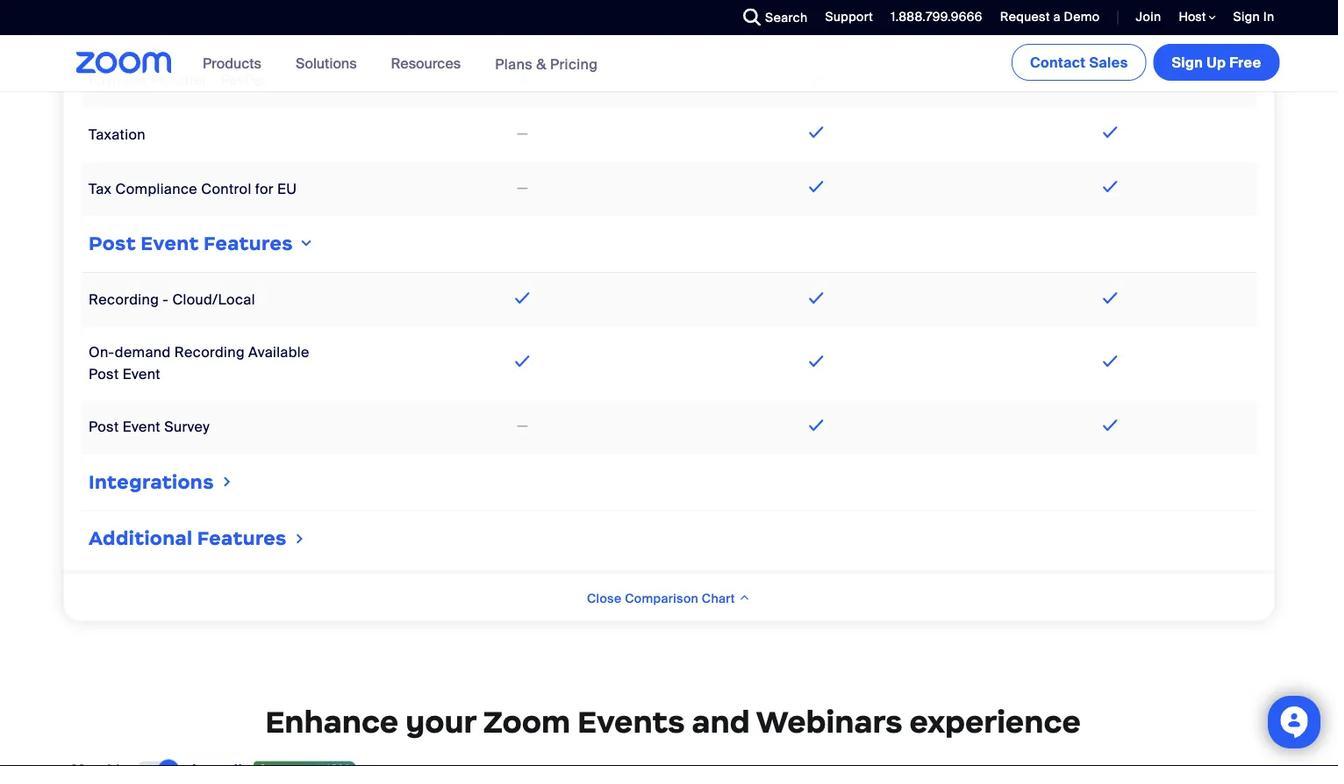 Task type: vqa. For each thing, say whether or not it's contained in the screenshot.
application
no



Task type: locate. For each thing, give the bounding box(es) containing it.
sign
[[1234, 9, 1261, 25], [1172, 53, 1204, 72]]

1 post from the top
[[88, 232, 136, 256]]

0 vertical spatial features
[[203, 232, 293, 256]]

&
[[537, 55, 547, 73]]

event up recording - cloud/local
[[140, 232, 199, 256]]

0 vertical spatial sign
[[1234, 9, 1261, 25]]

sales
[[1090, 53, 1128, 72]]

post
[[88, 232, 136, 256], [88, 366, 119, 384], [88, 418, 119, 437]]

search button
[[730, 0, 812, 35]]

payment
[[88, 16, 147, 35], [88, 71, 147, 89]]

request
[[1001, 9, 1051, 25]]

cloud/local
[[172, 291, 255, 309]]

webinars
[[756, 703, 903, 741]]

join
[[1136, 9, 1162, 25]]

0 vertical spatial -
[[211, 16, 217, 35]]

sign up free button
[[1154, 44, 1280, 81]]

right image for additional features
[[292, 530, 307, 548]]

support link
[[812, 0, 878, 35], [826, 9, 874, 25]]

provider
[[151, 16, 207, 35], [151, 71, 207, 89]]

cell
[[375, 7, 669, 45]]

solutions button
[[296, 35, 365, 91]]

post event features
[[88, 232, 293, 256]]

support
[[826, 9, 874, 25]]

1 provider from the top
[[151, 16, 207, 35]]

1.888.799.9666
[[891, 9, 983, 25]]

payment up zoom logo
[[88, 16, 147, 35]]

on-
[[88, 343, 114, 362]]

included image
[[805, 13, 828, 34], [1099, 13, 1122, 34], [511, 68, 534, 89], [1099, 122, 1122, 143], [805, 176, 828, 198], [1099, 351, 1122, 372]]

recording up demand
[[88, 291, 159, 309]]

recording inside on-demand recording available post event
[[174, 343, 244, 362]]

join link up meetings navigation
[[1136, 9, 1162, 25]]

post event features cell
[[81, 224, 1258, 266]]

comparison
[[625, 591, 699, 607]]

0 vertical spatial right image
[[220, 474, 234, 491]]

- left paypal
[[211, 71, 217, 89]]

0 vertical spatial not included image
[[514, 123, 531, 144]]

1 vertical spatial features
[[197, 527, 286, 551]]

recording
[[88, 291, 159, 309], [174, 343, 244, 362]]

right image
[[220, 474, 234, 491], [292, 530, 307, 548]]

banner containing contact sales
[[55, 35, 1284, 93]]

request a demo
[[1001, 9, 1100, 25]]

2 vertical spatial post
[[88, 418, 119, 437]]

close
[[587, 591, 622, 607]]

event for survey
[[122, 418, 160, 437]]

request a demo link
[[987, 0, 1105, 35], [1001, 9, 1100, 25]]

1 vertical spatial -
[[211, 71, 217, 89]]

not included image for control
[[514, 178, 531, 199]]

tax
[[88, 180, 111, 198]]

post down tax
[[88, 232, 136, 256]]

demand
[[114, 343, 170, 362]]

1 payment from the top
[[88, 16, 147, 35]]

join link
[[1123, 0, 1166, 35], [1136, 9, 1162, 25]]

0 vertical spatial post
[[88, 232, 136, 256]]

0 vertical spatial provider
[[151, 16, 207, 35]]

included image
[[805, 68, 828, 89], [1099, 68, 1122, 89], [805, 122, 828, 143], [1099, 176, 1122, 198], [511, 288, 534, 309], [805, 288, 828, 309], [1099, 288, 1122, 309], [511, 351, 534, 372], [805, 351, 828, 372], [805, 415, 828, 436], [1099, 415, 1122, 436]]

and
[[692, 703, 750, 741]]

provider up payment provider - paypal
[[151, 16, 207, 35]]

1.888.799.9666 button
[[878, 0, 987, 35], [891, 9, 983, 25]]

1 vertical spatial provider
[[151, 71, 207, 89]]

payment up "taxation"
[[88, 71, 147, 89]]

sign for sign in
[[1234, 9, 1261, 25]]

sign up free
[[1172, 53, 1262, 72]]

additional features
[[88, 527, 286, 551]]

provider down payment provider - stripe
[[151, 71, 207, 89]]

features
[[203, 232, 293, 256], [197, 527, 286, 551]]

0 horizontal spatial right image
[[220, 474, 234, 491]]

tax compliance control for eu
[[88, 180, 297, 198]]

products button
[[203, 35, 269, 91]]

product information navigation
[[190, 35, 611, 93]]

1 vertical spatial event
[[122, 366, 160, 384]]

2 not included image from the top
[[514, 178, 531, 199]]

1 horizontal spatial sign
[[1234, 9, 1261, 25]]

2 vertical spatial event
[[122, 418, 160, 437]]

event inside cell
[[140, 232, 199, 256]]

not included image
[[514, 123, 531, 144], [514, 178, 531, 199], [514, 416, 531, 437]]

contact sales
[[1031, 53, 1128, 72]]

integrations
[[88, 471, 214, 494]]

plans
[[495, 55, 533, 73]]

a
[[1054, 9, 1061, 25]]

sign in link
[[1221, 0, 1284, 35], [1234, 9, 1275, 25]]

post up integrations
[[88, 418, 119, 437]]

event left survey
[[122, 418, 160, 437]]

1 vertical spatial recording
[[174, 343, 244, 362]]

post for post event survey
[[88, 418, 119, 437]]

0 horizontal spatial sign
[[1172, 53, 1204, 72]]

plans & pricing link
[[495, 55, 598, 73], [495, 55, 598, 73]]

experience
[[910, 703, 1081, 741]]

2 payment from the top
[[88, 71, 147, 89]]

- left cloud/local
[[162, 291, 168, 309]]

post event survey
[[88, 418, 209, 437]]

1 vertical spatial sign
[[1172, 53, 1204, 72]]

0 vertical spatial payment
[[88, 16, 147, 35]]

paypal
[[221, 71, 265, 89]]

-
[[211, 16, 217, 35], [211, 71, 217, 89], [162, 291, 168, 309]]

2 provider from the top
[[151, 71, 207, 89]]

pricing
[[550, 55, 598, 73]]

event
[[140, 232, 199, 256], [122, 366, 160, 384], [122, 418, 160, 437]]

3 not included image from the top
[[514, 416, 531, 437]]

not included image for survey
[[514, 416, 531, 437]]

- left the "stripe"
[[211, 16, 217, 35]]

right image inside the integrations cell
[[220, 474, 234, 491]]

sign inside button
[[1172, 53, 1204, 72]]

right image inside additional features cell
[[292, 530, 307, 548]]

2 vertical spatial not included image
[[514, 416, 531, 437]]

1 horizontal spatial right image
[[292, 530, 307, 548]]

right image for integrations
[[220, 474, 234, 491]]

sign left in
[[1234, 9, 1261, 25]]

events
[[578, 703, 685, 741]]

event down demand
[[122, 366, 160, 384]]

recording down cloud/local
[[174, 343, 244, 362]]

sign left up
[[1172, 53, 1204, 72]]

host
[[1179, 9, 1209, 25]]

post down on-
[[88, 366, 119, 384]]

features inside additional features cell
[[197, 527, 286, 551]]

3 post from the top
[[88, 418, 119, 437]]

banner
[[55, 35, 1284, 93]]

1 vertical spatial right image
[[292, 530, 307, 548]]

1 vertical spatial payment
[[88, 71, 147, 89]]

0 vertical spatial event
[[140, 232, 199, 256]]

provider for paypal
[[151, 71, 207, 89]]

post inside cell
[[88, 232, 136, 256]]

for
[[255, 180, 273, 198]]

2 post from the top
[[88, 366, 119, 384]]

1 vertical spatial not included image
[[514, 178, 531, 199]]

0 vertical spatial recording
[[88, 291, 159, 309]]

up
[[1207, 53, 1226, 72]]

1 horizontal spatial recording
[[174, 343, 244, 362]]

1 vertical spatial post
[[88, 366, 119, 384]]

post inside on-demand recording available post event
[[88, 366, 119, 384]]



Task type: describe. For each thing, give the bounding box(es) containing it.
sign in
[[1234, 9, 1275, 25]]

taxation
[[88, 125, 145, 144]]

event inside on-demand recording available post event
[[122, 366, 160, 384]]

resources button
[[391, 35, 469, 91]]

free
[[1230, 53, 1262, 72]]

available
[[248, 343, 309, 362]]

recording - cloud/local
[[88, 291, 255, 309]]

payment for payment provider - paypal
[[88, 71, 147, 89]]

provider for stripe
[[151, 16, 207, 35]]

on-demand recording available post event
[[88, 343, 309, 384]]

meetings navigation
[[1009, 35, 1284, 84]]

zoom logo image
[[76, 52, 172, 74]]

contact sales link
[[1012, 44, 1147, 81]]

compliance
[[115, 180, 197, 198]]

demo
[[1064, 9, 1100, 25]]

additional features cell
[[81, 519, 1258, 561]]

contact
[[1031, 53, 1086, 72]]

close comparison chart
[[587, 591, 739, 607]]

- for paypal
[[211, 71, 217, 89]]

enhance your zoom events and webinars experience
[[265, 703, 1081, 741]]

additional
[[88, 527, 192, 551]]

integrations cell
[[81, 462, 1258, 504]]

payment for payment provider - stripe
[[88, 16, 147, 35]]

sign for sign up free
[[1172, 53, 1204, 72]]

host button
[[1179, 9, 1216, 25]]

post for post event features
[[88, 232, 136, 256]]

features inside post event features cell
[[203, 232, 293, 256]]

payment provider - stripe
[[88, 16, 262, 35]]

eu
[[277, 180, 297, 198]]

1 not included image from the top
[[514, 123, 531, 144]]

right image
[[297, 237, 315, 251]]

2 vertical spatial -
[[162, 291, 168, 309]]

control
[[201, 180, 251, 198]]

join link left host on the right top of page
[[1123, 0, 1166, 35]]

search
[[766, 9, 808, 25]]

plans & pricing
[[495, 55, 598, 73]]

resources
[[391, 54, 461, 72]]

0 horizontal spatial recording
[[88, 291, 159, 309]]

event for features
[[140, 232, 199, 256]]

enhance
[[265, 703, 399, 741]]

in
[[1264, 9, 1275, 25]]

products
[[203, 54, 262, 72]]

chart
[[702, 591, 736, 607]]

survey
[[164, 418, 209, 437]]

your
[[406, 703, 476, 741]]

payment provider - paypal
[[88, 71, 265, 89]]

zoom
[[483, 703, 571, 741]]

stripe
[[221, 16, 262, 35]]

- for stripe
[[211, 16, 217, 35]]

solutions
[[296, 54, 357, 72]]



